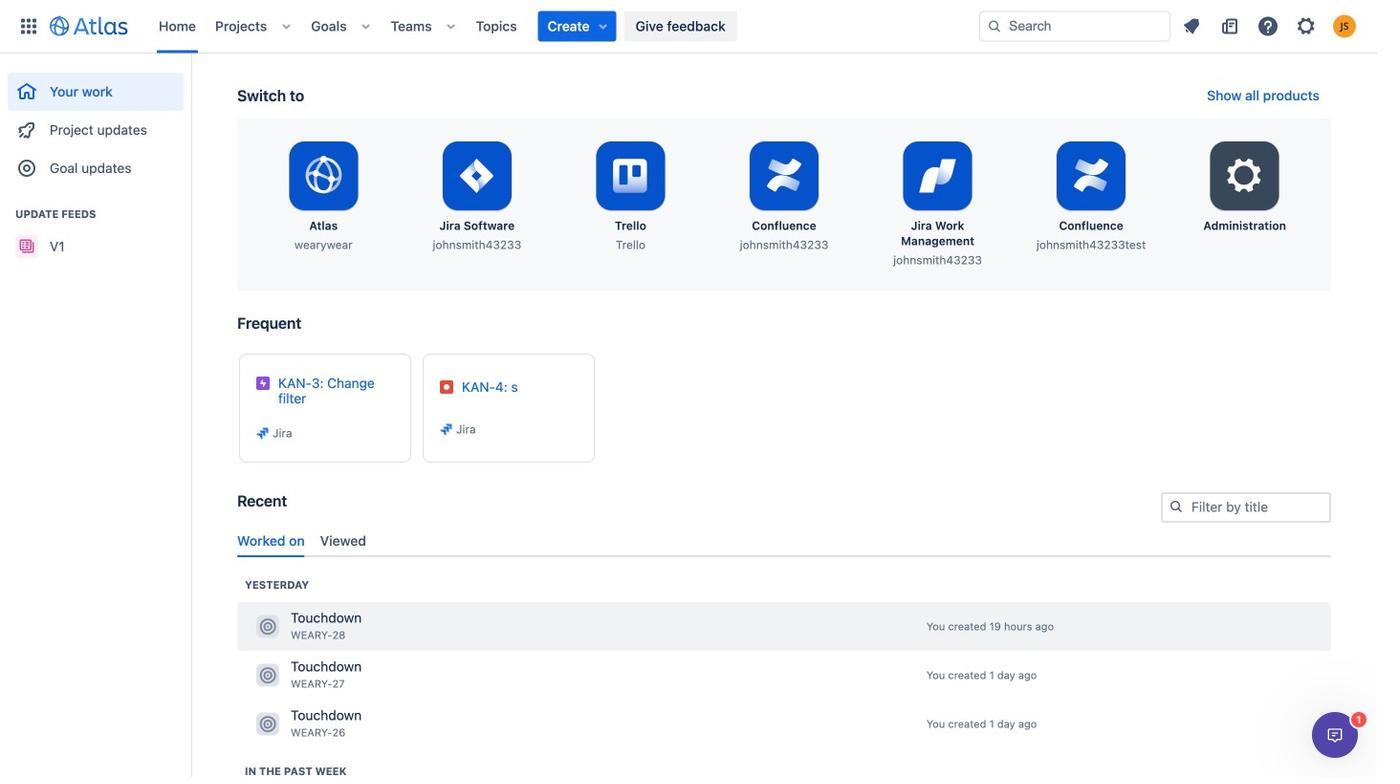 Task type: describe. For each thing, give the bounding box(es) containing it.
top element
[[11, 0, 980, 53]]

notifications image
[[1181, 15, 1204, 38]]

1 heading from the top
[[245, 578, 309, 593]]

search image
[[1169, 499, 1184, 515]]

0 horizontal spatial jira image
[[255, 426, 271, 441]]

1 townsquare image from the top
[[256, 664, 279, 687]]

2 townsquare image from the top
[[256, 713, 279, 736]]

Filter by title field
[[1163, 495, 1330, 521]]

2 heading from the top
[[245, 764, 347, 778]]

0 horizontal spatial jira image
[[255, 426, 271, 441]]



Task type: vqa. For each thing, say whether or not it's contained in the screenshot.
field
no



Task type: locate. For each thing, give the bounding box(es) containing it.
townsquare image
[[256, 664, 279, 687], [256, 713, 279, 736]]

1 group from the top
[[8, 54, 184, 193]]

tab list
[[230, 526, 1339, 558]]

settings image
[[1222, 153, 1268, 199]]

1 vertical spatial heading
[[245, 764, 347, 778]]

jira image
[[439, 422, 454, 437], [255, 426, 271, 441]]

dialog
[[1313, 713, 1359, 759]]

jira image
[[439, 422, 454, 437], [255, 426, 271, 441]]

switch to... image
[[17, 15, 40, 38]]

group
[[8, 54, 184, 193], [8, 188, 184, 272]]

heading
[[245, 578, 309, 593], [245, 764, 347, 778]]

account image
[[1334, 15, 1357, 38]]

1 horizontal spatial jira image
[[439, 422, 454, 437]]

0 vertical spatial heading
[[245, 578, 309, 593]]

0 vertical spatial townsquare image
[[256, 664, 279, 687]]

settings image
[[1295, 15, 1318, 38]]

None search field
[[980, 11, 1171, 42]]

help image
[[1257, 15, 1280, 38]]

1 vertical spatial townsquare image
[[256, 713, 279, 736]]

search image
[[987, 19, 1003, 34]]

townsquare image
[[256, 616, 279, 638]]

2 group from the top
[[8, 188, 184, 272]]

banner
[[0, 0, 1378, 54]]

Search field
[[980, 11, 1171, 42]]

1 horizontal spatial jira image
[[439, 422, 454, 437]]



